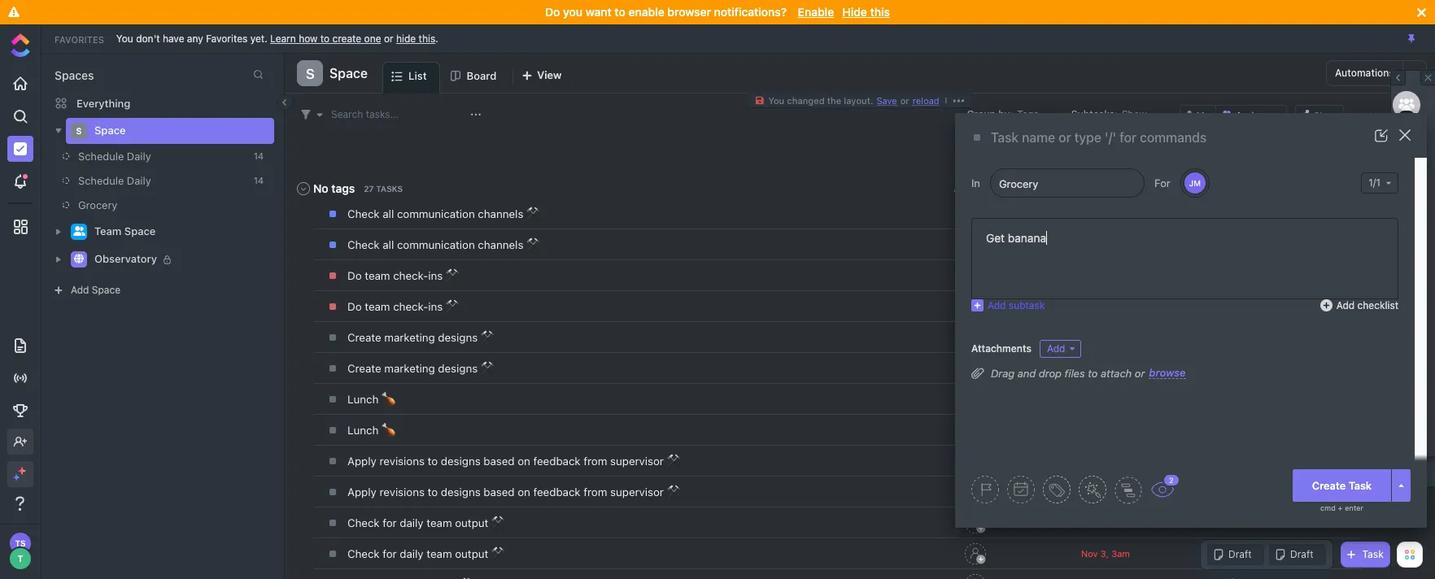 Task type: locate. For each thing, give the bounding box(es) containing it.
schedule
[[78, 150, 124, 163], [78, 174, 124, 187]]

1 vertical spatial do team check-ins ⚒️
[[348, 300, 460, 313]]

team
[[365, 269, 390, 282], [365, 300, 390, 313], [427, 517, 452, 530], [427, 548, 452, 561]]

share
[[1314, 109, 1340, 120]]

enter
[[1345, 504, 1364, 513]]

0 vertical spatial check-
[[393, 269, 428, 282]]

you left 'don't' at the top of the page
[[116, 32, 133, 44]]

1 vertical spatial 1
[[1422, 473, 1426, 483]]

on for 1st apply revisions to designs based on feedback from supervisor ⚒️ link from the top
[[518, 455, 531, 468]]

0 vertical spatial schedule daily
[[78, 150, 151, 163]]

add left the subtask
[[988, 299, 1006, 311]]

this right hide in the left top of the page
[[419, 32, 436, 44]]

observatory
[[94, 252, 157, 265]]

ts
[[1403, 174, 1413, 184], [15, 539, 26, 549]]

1 inside jm 1 ts
[[1406, 150, 1410, 160]]

⚒️
[[527, 208, 540, 221], [527, 238, 540, 251], [446, 269, 460, 282], [446, 300, 460, 313], [481, 331, 495, 344], [481, 362, 495, 375], [667, 455, 681, 468], [667, 486, 681, 499], [492, 517, 505, 530], [492, 548, 505, 561]]

lunch for 2nd "lunch 🍗" link
[[348, 424, 379, 437]]

0 vertical spatial check all communication channels ⚒️ link
[[343, 200, 907, 228]]

1 vertical spatial check for daily team output ⚒️ link
[[343, 540, 907, 568]]

2 vertical spatial or
[[1135, 367, 1145, 380]]

2 lunch from the top
[[348, 424, 379, 437]]

1 vertical spatial communication
[[397, 238, 475, 251]]

1 check all communication channels ⚒️ link from the top
[[343, 200, 907, 228]]

favorites right "any"
[[206, 32, 248, 44]]

0 horizontal spatial 3
[[1101, 548, 1107, 559]]

set priority image
[[972, 476, 999, 504]]

0 vertical spatial create
[[348, 331, 381, 344]]

1 marketing from the top
[[384, 331, 435, 344]]

you left changed
[[769, 95, 785, 106]]

1 horizontal spatial ts
[[1403, 174, 1413, 184]]

or right "save" on the right of the page
[[901, 95, 910, 106]]

2 create marketing designs ⚒️ from the top
[[348, 362, 495, 375]]

2 vertical spatial do
[[348, 300, 362, 313]]

14 for 2nd schedule daily link from the top
[[254, 175, 264, 186]]

1 horizontal spatial 1
[[1422, 473, 1426, 483]]

task up enter
[[1349, 479, 1372, 492]]

3 right ,
[[1112, 548, 1118, 559]]

check all communication channels ⚒️
[[348, 208, 540, 221], [348, 238, 540, 251]]

1 vertical spatial create marketing designs ⚒️
[[348, 362, 495, 375]]

ts right 1/1 'dropdown button'
[[1403, 174, 1413, 184]]

1 for from the top
[[383, 517, 397, 530]]

do
[[545, 5, 560, 19], [348, 269, 362, 282], [348, 300, 362, 313]]

1 vertical spatial do
[[348, 269, 362, 282]]

0 vertical spatial lunch 🍗 link
[[343, 386, 907, 413]]

assignee button
[[912, 184, 1042, 194]]

1 vertical spatial create marketing designs ⚒️ link
[[343, 355, 907, 383]]

in
[[972, 176, 981, 189]]

1 vertical spatial apply revisions to designs based on feedback from supervisor ⚒️
[[348, 486, 681, 499]]

0 vertical spatial lunch 🍗
[[348, 393, 396, 406]]

check for daily team output ⚒️
[[348, 517, 505, 530], [348, 548, 505, 561]]

all
[[383, 208, 394, 221], [383, 238, 394, 251]]

0 vertical spatial revisions
[[380, 455, 425, 468]]

1 create marketing designs ⚒️ from the top
[[348, 331, 495, 344]]

0 vertical spatial marketing
[[384, 331, 435, 344]]

add
[[71, 284, 89, 296], [988, 299, 1006, 311], [1337, 299, 1355, 311], [1047, 343, 1066, 355]]

hide right enable
[[843, 5, 867, 19]]

1 output from the top
[[455, 517, 489, 530]]

1 feedback from the top
[[534, 455, 581, 468]]

changed
[[787, 95, 825, 106]]

1
[[1406, 150, 1410, 160], [1422, 473, 1426, 483]]

don't
[[136, 32, 160, 44]]

have
[[163, 32, 184, 44]]

for for 2nd check for daily team output ⚒️ link from the top of the page
[[383, 548, 397, 561]]

2 schedule daily link from the top
[[41, 168, 247, 193]]

1 horizontal spatial 27
[[1402, 112, 1412, 122]]

check
[[348, 208, 380, 221], [348, 238, 380, 251], [348, 517, 380, 530], [348, 548, 380, 561]]

2 do team check-ins ⚒️ from the top
[[348, 300, 460, 313]]

2 horizontal spatial or
[[1135, 367, 1145, 380]]

27 left the tasks
[[364, 184, 374, 194]]

2 daily from the top
[[400, 548, 424, 561]]

view settings element
[[1357, 104, 1377, 125]]

sparkle svg 1 image
[[18, 467, 26, 475]]

me button
[[1180, 105, 1217, 124]]

0 vertical spatial check for daily team output ⚒️
[[348, 517, 505, 530]]

0 vertical spatial create marketing designs ⚒️ link
[[343, 324, 907, 352]]

1 check all communication channels ⚒️ from the top
[[348, 208, 540, 221]]

apply for 1st apply revisions to designs based on feedback from supervisor ⚒️ link from the bottom of the page
[[348, 486, 377, 499]]

27 for 27
[[1402, 112, 1412, 122]]

to
[[615, 5, 626, 19], [320, 32, 330, 44], [1088, 367, 1098, 380], [428, 455, 438, 468], [428, 486, 438, 499]]

2 schedule from the top
[[78, 174, 124, 187]]

one
[[364, 32, 381, 44]]

task
[[1349, 479, 1372, 492], [1363, 549, 1384, 561]]

favorites up spaces
[[55, 34, 104, 44]]

1 based from the top
[[484, 455, 515, 468]]

1 horizontal spatial this
[[870, 5, 890, 19]]

1 14 from the top
[[254, 151, 264, 161]]

do team check-ins ⚒️ link
[[343, 262, 907, 290], [343, 293, 907, 321]]

check for 2nd check for daily team output ⚒️ link from the top of the page
[[348, 548, 380, 561]]

get
[[986, 231, 1005, 245]]

0 vertical spatial jm
[[1402, 137, 1414, 146]]

2 from from the top
[[584, 486, 607, 499]]

1 vertical spatial apply
[[348, 486, 377, 499]]

communication
[[397, 208, 475, 221], [397, 238, 475, 251]]

enable
[[629, 5, 665, 19]]

from for 1st apply revisions to designs based on feedback from supervisor ⚒️ link from the bottom of the page
[[584, 486, 607, 499]]

for for first check for daily team output ⚒️ link from the top
[[383, 517, 397, 530]]

0 vertical spatial 1
[[1406, 150, 1410, 160]]

all for 1st check all communication channels ⚒️ link from the top
[[383, 208, 394, 221]]

0 vertical spatial channels
[[478, 208, 524, 221]]

1 vertical spatial check for daily team output ⚒️
[[348, 548, 505, 561]]

1 supervisor from the top
[[610, 455, 664, 468]]

2 do team check-ins ⚒️ link from the top
[[343, 293, 907, 321]]

create marketing designs ⚒️ link
[[343, 324, 907, 352], [343, 355, 907, 383]]

0 horizontal spatial you
[[116, 32, 133, 44]]

1 vertical spatial apply revisions to designs based on feedback from supervisor ⚒️ link
[[343, 479, 907, 506]]

2 apply revisions to designs based on feedback from supervisor ⚒️ link from the top
[[343, 479, 907, 506]]

schedule daily link up "grocery" link
[[41, 144, 247, 168]]

0 vertical spatial supervisor
[[610, 455, 664, 468]]

0 vertical spatial create marketing designs ⚒️
[[348, 331, 495, 344]]

1 horizontal spatial you
[[769, 95, 785, 106]]

marketing for second create marketing designs ⚒️ link
[[384, 362, 435, 375]]

1 vertical spatial schedule
[[78, 174, 124, 187]]

get banana
[[986, 231, 1047, 245]]

schedule daily link
[[41, 144, 247, 168], [41, 168, 247, 193]]

.
[[436, 32, 439, 44]]

1 vertical spatial revisions
[[380, 486, 425, 499]]

0 vertical spatial do team check-ins ⚒️
[[348, 269, 460, 282]]

0 vertical spatial based
[[484, 455, 515, 468]]

create
[[332, 32, 362, 44]]

1 on from the top
[[518, 455, 531, 468]]

0 vertical spatial apply revisions to designs based on feedback from supervisor ⚒️
[[348, 455, 681, 468]]

1 vertical spatial supervisor
[[610, 486, 664, 499]]

share button
[[1296, 105, 1344, 124]]

create
[[348, 331, 381, 344], [348, 362, 381, 375], [1313, 479, 1346, 492]]

2 marketing from the top
[[384, 362, 435, 375]]

2 apply from the top
[[348, 486, 377, 499]]

27 tasks button
[[362, 184, 409, 194]]

1 vertical spatial create
[[348, 362, 381, 375]]

1 vertical spatial check-
[[393, 300, 428, 313]]

1 vertical spatial jm
[[1190, 178, 1201, 188]]

notifications?
[[714, 5, 787, 19]]

0 vertical spatial from
[[584, 455, 607, 468]]

1 vertical spatial from
[[584, 486, 607, 499]]

0 vertical spatial feedback
[[534, 455, 581, 468]]

2 supervisor from the top
[[610, 486, 664, 499]]

0 vertical spatial apply revisions to designs based on feedback from supervisor ⚒️ link
[[343, 448, 907, 475]]

0 vertical spatial apply
[[348, 455, 377, 468]]

1 vertical spatial check all communication channels ⚒️
[[348, 238, 540, 251]]

channels
[[478, 208, 524, 221], [478, 238, 524, 251]]

jm
[[1402, 137, 1414, 146], [1190, 178, 1201, 188]]

1 vertical spatial based
[[484, 486, 515, 499]]

add checklist
[[1337, 299, 1399, 311]]

space inside space link
[[94, 124, 126, 137]]

1 vertical spatial daily
[[127, 174, 151, 187]]

or right one on the top of the page
[[384, 32, 394, 44]]

schedule daily
[[78, 150, 151, 163], [78, 174, 151, 187]]

tags
[[1017, 108, 1039, 120]]

check all communication channels ⚒️ link
[[343, 200, 907, 228], [343, 231, 907, 259]]

0 horizontal spatial 1
[[1406, 150, 1410, 160]]

0 horizontal spatial ts
[[15, 539, 26, 549]]

ts inside jm 1 ts
[[1403, 174, 1413, 184]]

27 right view settings element
[[1402, 112, 1412, 122]]

0 vertical spatial all
[[383, 208, 394, 221]]

2 daily from the top
[[127, 174, 151, 187]]

1 vertical spatial this
[[419, 32, 436, 44]]

0 vertical spatial on
[[518, 455, 531, 468]]

apply
[[348, 455, 377, 468], [348, 486, 377, 499]]

space down create
[[330, 66, 368, 81]]

this right enable
[[870, 5, 890, 19]]

3 right nov
[[1101, 548, 1107, 559]]

2 schedule daily from the top
[[78, 174, 151, 187]]

2
[[1170, 476, 1174, 485]]

supervisor
[[610, 455, 664, 468], [610, 486, 664, 499]]

supervisor for 1st apply revisions to designs based on feedback from supervisor ⚒️ link from the top
[[610, 455, 664, 468]]

space down "grocery" link
[[124, 225, 156, 238]]

or right attach
[[1135, 367, 1145, 380]]

do team check-ins ⚒️
[[348, 269, 460, 282], [348, 300, 460, 313]]

3 check from the top
[[348, 517, 380, 530]]

1 vertical spatial marketing
[[384, 362, 435, 375]]

1 vertical spatial output
[[455, 548, 489, 561]]

space inside space button
[[330, 66, 368, 81]]

2 all from the top
[[383, 238, 394, 251]]

you
[[563, 5, 583, 19]]

do team check-ins ⚒️ for first do team check-ins ⚒️ link from the bottom
[[348, 300, 460, 313]]

daily up "grocery" link
[[127, 174, 151, 187]]

1 lunch 🍗 link from the top
[[343, 386, 907, 413]]

0 vertical spatial daily
[[127, 150, 151, 163]]

1 vertical spatial channels
[[478, 238, 524, 251]]

1 vertical spatial feedback
[[534, 486, 581, 499]]

create marketing designs ⚒️
[[348, 331, 495, 344], [348, 362, 495, 375]]

2 lunch 🍗 from the top
[[348, 424, 396, 437]]

2 create marketing designs ⚒️ link from the top
[[343, 355, 907, 383]]

1 communication from the top
[[397, 208, 475, 221]]

1 horizontal spatial 3
[[1112, 548, 1118, 559]]

2 check from the top
[[348, 238, 380, 251]]

jm for jm 1 ts
[[1402, 137, 1414, 146]]

Task name or type '/' for commands text field
[[991, 129, 1347, 146]]

add down globe 'image'
[[71, 284, 89, 296]]

check-
[[393, 269, 428, 282], [393, 300, 428, 313]]

1 🍗 from the top
[[382, 393, 396, 406]]

1 vertical spatial lunch
[[348, 424, 379, 437]]

schedule for 2nd schedule daily link from the top
[[78, 174, 124, 187]]

space
[[330, 66, 368, 81], [94, 124, 126, 137], [124, 225, 156, 238], [92, 284, 120, 296]]

1 schedule daily from the top
[[78, 150, 151, 163]]

1 vertical spatial on
[[518, 486, 531, 499]]

0 vertical spatial check for daily team output ⚒️ link
[[343, 509, 907, 537]]

1 from from the top
[[584, 455, 607, 468]]

ins
[[428, 269, 443, 282], [428, 300, 443, 313]]

2 check for daily team output ⚒️ link from the top
[[343, 540, 907, 568]]

1 for jm
[[1406, 150, 1410, 160]]

2 output from the top
[[455, 548, 489, 561]]

create marketing designs ⚒️ for second create marketing designs ⚒️ link
[[348, 362, 495, 375]]

2 on from the top
[[518, 486, 531, 499]]

ts up the "t"
[[15, 539, 26, 549]]

space button
[[323, 55, 368, 91]]

1 apply from the top
[[348, 455, 377, 468]]

hide
[[396, 32, 416, 44]]

+
[[1338, 504, 1343, 513]]

2 based from the top
[[484, 486, 515, 499]]

0 vertical spatial communication
[[397, 208, 475, 221]]

0 horizontal spatial 27
[[364, 184, 374, 194]]

1 vertical spatial lunch 🍗 link
[[343, 417, 907, 444]]

0 vertical spatial daily
[[400, 517, 424, 530]]

0 vertical spatial ins
[[428, 269, 443, 282]]

2 button
[[1151, 474, 1181, 498]]

user group image
[[73, 227, 85, 236]]

create marketing designs ⚒️ for 1st create marketing designs ⚒️ link
[[348, 331, 495, 344]]

0 vertical spatial do team check-ins ⚒️ link
[[343, 262, 907, 290]]

0 vertical spatial schedule
[[78, 150, 124, 163]]

2 check for daily team output ⚒️ from the top
[[348, 548, 505, 561]]

1 vertical spatial 27
[[364, 184, 374, 194]]

1 do team check-ins ⚒️ from the top
[[348, 269, 460, 282]]

0 vertical spatial for
[[383, 517, 397, 530]]

you
[[116, 32, 133, 44], [769, 95, 785, 106]]

1 vertical spatial 14
[[254, 175, 264, 186]]

,
[[1107, 548, 1109, 559]]

do team check-ins ⚒️ for 1st do team check-ins ⚒️ link from the top of the page
[[348, 269, 460, 282]]

2 for from the top
[[383, 548, 397, 561]]

0 vertical spatial this
[[870, 5, 890, 19]]

apply for 1st apply revisions to designs based on feedback from supervisor ⚒️ link from the top
[[348, 455, 377, 468]]

for
[[383, 517, 397, 530], [383, 548, 397, 561]]

create task
[[1313, 479, 1372, 492]]

27 for 27 tasks
[[364, 184, 374, 194]]

1 vertical spatial schedule daily
[[78, 174, 151, 187]]

lunch 🍗 for 2nd "lunch 🍗" link
[[348, 424, 396, 437]]

space down everything
[[94, 124, 126, 137]]

1 apply revisions to designs based on feedback from supervisor ⚒️ link from the top
[[343, 448, 907, 475]]

lunch 🍗 for first "lunch 🍗" link from the top
[[348, 393, 396, 406]]

hide right "create task"
[[1401, 473, 1420, 483]]

2 communication from the top
[[397, 238, 475, 251]]

1 schedule daily link from the top
[[41, 144, 247, 168]]

2 check all communication channels ⚒️ link from the top
[[343, 231, 907, 259]]

1 schedule from the top
[[78, 150, 124, 163]]

lunch for first "lunch 🍗" link from the top
[[348, 393, 379, 406]]

1 apply revisions to designs based on feedback from supervisor ⚒️ from the top
[[348, 455, 681, 468]]

0 horizontal spatial jm
[[1190, 178, 1201, 188]]

nov 3 , 3 am
[[1082, 548, 1130, 559]]

daily down space link
[[127, 150, 151, 163]]

add left checklist
[[1337, 299, 1355, 311]]

3
[[1101, 548, 1107, 559], [1112, 548, 1118, 559]]

task down enter
[[1363, 549, 1384, 561]]

1 lunch from the top
[[348, 393, 379, 406]]

add up drop
[[1047, 343, 1066, 355]]

1 lunch 🍗 from the top
[[348, 393, 396, 406]]

learn
[[270, 32, 296, 44]]

0 vertical spatial or
[[384, 32, 394, 44]]

1 vertical spatial ins
[[428, 300, 443, 313]]

everything link
[[42, 90, 284, 116]]

schedule daily link up grocery
[[41, 168, 247, 193]]

0 vertical spatial you
[[116, 32, 133, 44]]

hide
[[843, 5, 867, 19], [1401, 473, 1420, 483]]

grocery
[[78, 199, 118, 212]]

1 daily from the top
[[400, 517, 424, 530]]

2 🍗 from the top
[[382, 424, 396, 437]]

based
[[484, 455, 515, 468], [484, 486, 515, 499]]

1 ins from the top
[[428, 269, 443, 282]]

output for first check for daily team output ⚒️ link from the top
[[455, 517, 489, 530]]

2 feedback from the top
[[534, 486, 581, 499]]

marketing
[[384, 331, 435, 344], [384, 362, 435, 375]]

2 3 from the left
[[1112, 548, 1118, 559]]

0 horizontal spatial or
[[384, 32, 394, 44]]

2 check- from the top
[[393, 300, 428, 313]]

1 vertical spatial you
[[769, 95, 785, 106]]

4 check from the top
[[348, 548, 380, 561]]

1 vertical spatial check all communication channels ⚒️ link
[[343, 231, 907, 259]]

1 check from the top
[[348, 208, 380, 221]]

0 vertical spatial lunch
[[348, 393, 379, 406]]

0 vertical spatial hide
[[843, 5, 867, 19]]

jm inside 'dropdown button'
[[1190, 178, 1201, 188]]

1 horizontal spatial jm
[[1402, 137, 1414, 146]]

on
[[518, 455, 531, 468], [518, 486, 531, 499]]

2 14 from the top
[[254, 175, 264, 186]]

search
[[331, 108, 363, 120]]

1 channels from the top
[[478, 208, 524, 221]]

list link
[[409, 63, 433, 93]]

list
[[409, 69, 427, 82]]

this
[[870, 5, 890, 19], [419, 32, 436, 44]]

1 vertical spatial 🍗
[[382, 424, 396, 437]]

1 check for daily team output ⚒️ from the top
[[348, 517, 505, 530]]

0 vertical spatial 27
[[1402, 112, 1412, 122]]

lunch 🍗
[[348, 393, 396, 406], [348, 424, 396, 437]]

2 vertical spatial create
[[1313, 479, 1346, 492]]

drop
[[1039, 367, 1062, 380]]

1 all from the top
[[383, 208, 394, 221]]



Task type: describe. For each thing, give the bounding box(es) containing it.
subtasks: show
[[1072, 108, 1147, 120]]

1 check- from the top
[[393, 269, 428, 282]]

you for you changed the layout. save or reload
[[769, 95, 785, 106]]

observatory link
[[94, 247, 264, 273]]

how
[[299, 32, 318, 44]]

group by: tags
[[967, 108, 1039, 120]]

nov
[[1082, 548, 1098, 559]]

view settings image
[[1361, 108, 1373, 120]]

add space
[[71, 284, 120, 296]]

tags
[[331, 181, 355, 195]]

add inside add dropdown button
[[1047, 343, 1066, 355]]

everything
[[77, 96, 131, 109]]

tasks...
[[366, 108, 399, 120]]

do you want to enable browser notifications? enable hide this
[[545, 5, 890, 19]]

browser
[[668, 5, 711, 19]]

attachments
[[972, 343, 1032, 355]]

add for add subtask
[[988, 299, 1006, 311]]

assignees
[[1236, 109, 1281, 120]]

globe image
[[74, 254, 84, 264]]

browse
[[1149, 366, 1186, 379]]

any
[[187, 32, 203, 44]]

14 for first schedule daily link
[[254, 151, 264, 161]]

the
[[827, 95, 842, 106]]

on for 1st apply revisions to designs based on feedback from supervisor ⚒️ link from the bottom of the page
[[518, 486, 531, 499]]

check for 1st check all communication channels ⚒️ link from the top
[[348, 208, 380, 221]]

show
[[1122, 108, 1147, 120]]

schedule for first schedule daily link
[[78, 150, 124, 163]]

marketing for 1st create marketing designs ⚒️ link
[[384, 331, 435, 344]]

team space
[[94, 225, 156, 238]]

Search tasks... text field
[[331, 103, 466, 126]]

1 do team check-ins ⚒️ link from the top
[[343, 262, 907, 290]]

banana
[[1008, 231, 1047, 245]]

grocery link
[[41, 193, 247, 217]]

you for you don't have any favorites yet. learn how to create one or hide this .
[[116, 32, 133, 44]]

ts t
[[15, 539, 26, 564]]

board link
[[467, 62, 503, 93]]

output for 2nd check for daily team output ⚒️ link from the top of the page
[[455, 548, 489, 561]]

communication for 1st check all communication channels ⚒️ link from the top
[[397, 208, 475, 221]]

check for first check for daily team output ⚒️ link from the top
[[348, 517, 380, 530]]

0 horizontal spatial this
[[419, 32, 436, 44]]

check for first check all communication channels ⚒️ link from the bottom
[[348, 238, 380, 251]]

and
[[1018, 367, 1036, 380]]

jm button
[[1183, 171, 1208, 195]]

hide 1
[[1401, 473, 1426, 483]]

from for 1st apply revisions to designs based on feedback from supervisor ⚒️ link from the top
[[584, 455, 607, 468]]

sparkle svg 2 image
[[13, 474, 19, 481]]

1/1 button
[[1362, 173, 1399, 194]]

2 apply revisions to designs based on feedback from supervisor ⚒️ from the top
[[348, 486, 681, 499]]

supervisor for 1st apply revisions to designs based on feedback from supervisor ⚒️ link from the bottom of the page
[[610, 486, 664, 499]]

automations button
[[1327, 61, 1403, 85]]

2 ins from the top
[[428, 300, 443, 313]]

1 create marketing designs ⚒️ link from the top
[[343, 324, 907, 352]]

communication for first check all communication channels ⚒️ link from the bottom
[[397, 238, 475, 251]]

1 vertical spatial ts
[[15, 539, 26, 549]]

space link
[[94, 118, 264, 144]]

1/1
[[1369, 177, 1381, 189]]

view button
[[515, 62, 569, 94]]

learn how to create one link
[[270, 32, 381, 44]]

add subtask
[[988, 299, 1045, 311]]

assignees button
[[1217, 105, 1288, 124]]

team
[[94, 225, 122, 238]]

add button
[[1040, 340, 1082, 358]]

1 daily from the top
[[127, 150, 151, 163]]

add for add space
[[71, 284, 89, 296]]

automations
[[1335, 67, 1395, 79]]

1 check for daily team output ⚒️ link from the top
[[343, 509, 907, 537]]

drag and drop files to attach or browse
[[991, 366, 1186, 380]]

1 for hide
[[1422, 473, 1426, 483]]

27 tasks
[[364, 184, 403, 194]]

space down observatory
[[92, 284, 120, 296]]

enable
[[798, 5, 834, 19]]

1 3 from the left
[[1101, 548, 1107, 559]]

1 horizontal spatial hide
[[1401, 473, 1420, 483]]

save
[[877, 95, 897, 106]]

add for add checklist
[[1337, 299, 1355, 311]]

spaces
[[55, 68, 94, 82]]

no tags
[[313, 181, 355, 195]]

attach
[[1101, 367, 1132, 380]]

drag
[[991, 367, 1015, 380]]

no
[[313, 181, 329, 195]]

yet.
[[250, 32, 268, 44]]

view
[[537, 68, 562, 81]]

0 vertical spatial do
[[545, 5, 560, 19]]

1 revisions from the top
[[380, 455, 425, 468]]

jm 1 ts
[[1402, 137, 1414, 184]]

team space link
[[94, 219, 264, 245]]

layout.
[[844, 95, 874, 106]]

1 horizontal spatial or
[[901, 95, 910, 106]]

2 check all communication channels ⚒️ from the top
[[348, 238, 540, 251]]

reload
[[913, 95, 940, 106]]

2 lunch 🍗 link from the top
[[343, 417, 907, 444]]

board
[[467, 69, 497, 82]]

0 vertical spatial task
[[1349, 479, 1372, 492]]

spaces link
[[42, 68, 94, 82]]

2 channels from the top
[[478, 238, 524, 251]]

t
[[17, 553, 23, 564]]

hide this link
[[396, 32, 436, 44]]

cmd
[[1321, 504, 1336, 513]]

subtasks:
[[1072, 108, 1118, 120]]

space inside team space link
[[124, 225, 156, 238]]

you changed the layout. save or reload
[[769, 95, 940, 106]]

group
[[967, 108, 996, 120]]

want
[[586, 5, 612, 19]]

search tasks...
[[331, 108, 399, 120]]

or inside drag and drop files to attach or browse
[[1135, 367, 1145, 380]]

subtask
[[1009, 299, 1045, 311]]

1 vertical spatial task
[[1363, 549, 1384, 561]]

assignee
[[954, 184, 996, 194]]

you don't have any favorites yet. learn how to create one or hide this .
[[116, 32, 439, 44]]

tasks
[[376, 184, 403, 194]]

set priority element
[[972, 476, 999, 504]]

0 horizontal spatial favorites
[[55, 34, 104, 44]]

to inside drag and drop files to attach or browse
[[1088, 367, 1098, 380]]

save button
[[874, 95, 901, 106]]

1 horizontal spatial favorites
[[206, 32, 248, 44]]

2 revisions from the top
[[380, 486, 425, 499]]

files
[[1065, 367, 1085, 380]]

all for first check all communication channels ⚒️ link from the bottom
[[383, 238, 394, 251]]

checklist
[[1358, 299, 1399, 311]]

by:
[[999, 108, 1013, 120]]

for
[[1155, 176, 1171, 189]]

jm for jm
[[1190, 178, 1201, 188]]



Task type: vqa. For each thing, say whether or not it's contained in the screenshot.
2nd Lunch from the bottom
yes



